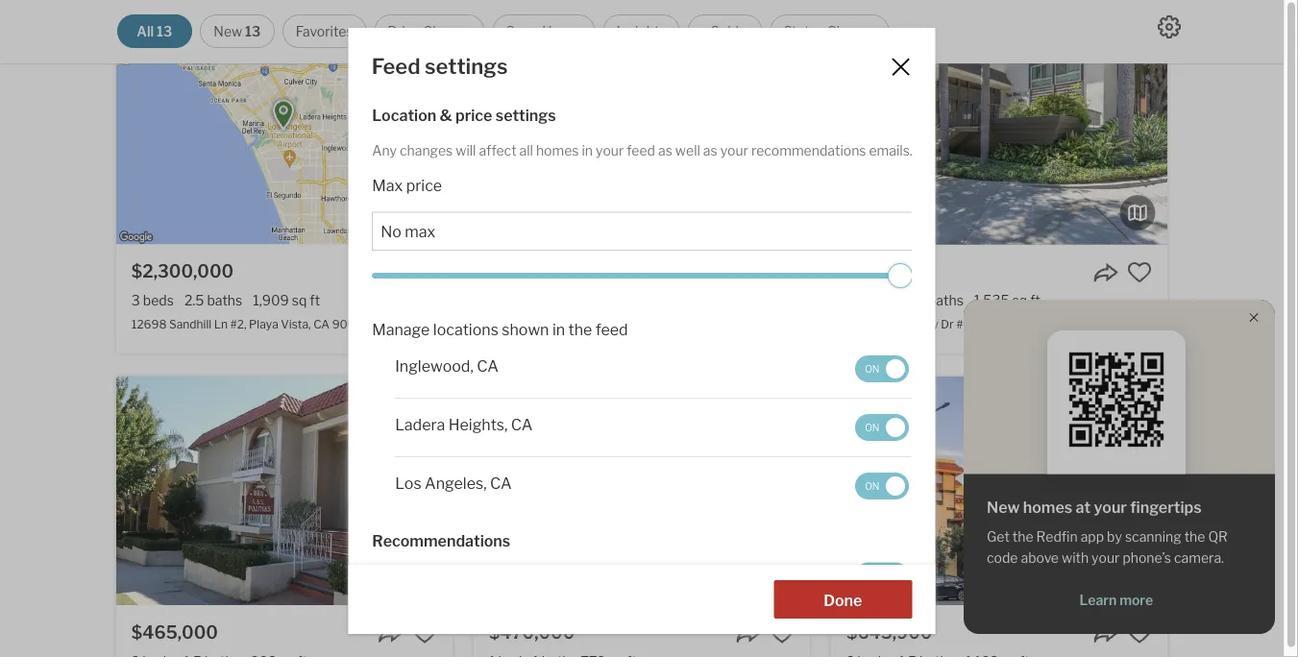 Task type: locate. For each thing, give the bounding box(es) containing it.
ft up vista,
[[310, 293, 320, 310]]

New radio
[[200, 14, 275, 48]]

1 vertical spatial new
[[987, 498, 1020, 517]]

ft
[[310, 293, 320, 310], [1030, 293, 1041, 310]]

#210,
[[618, 318, 648, 332]]

&
[[439, 107, 452, 125]]

1 horizontal spatial change
[[827, 23, 876, 39]]

to
[[927, 29, 941, 40]]

homes right all
[[536, 143, 579, 160]]

1 vertical spatial price
[[406, 177, 442, 196]]

0 vertical spatial angeles,
[[673, 318, 719, 332]]

1 13 from the left
[[157, 23, 172, 39]]

new for new 13
[[214, 23, 242, 39]]

more
[[1120, 593, 1153, 609]]

0 horizontal spatial sq
[[292, 293, 307, 310]]

qr
[[1208, 529, 1228, 545]]

2 favorite button image from the left
[[1127, 261, 1152, 286]]

as
[[658, 143, 672, 160], [703, 143, 717, 160]]

get the redfin app by scanning the qr code above with your phone's camera.
[[987, 529, 1228, 567]]

2.5
[[184, 293, 204, 310]]

favorite button checkbox for $2,300,000
[[412, 261, 437, 286]]

learn more
[[1080, 593, 1153, 609]]

ca
[[313, 318, 330, 332], [722, 318, 738, 332], [1049, 318, 1065, 332], [476, 357, 498, 376], [511, 416, 532, 435], [490, 475, 511, 493]]

1 horizontal spatial as
[[703, 143, 717, 160]]

la
[[530, 318, 543, 332]]

0 horizontal spatial change
[[423, 23, 472, 39]]

favorite button checkbox
[[1127, 261, 1152, 286], [770, 621, 795, 646]]

2 as from the left
[[703, 143, 717, 160]]

0 vertical spatial price
[[455, 107, 492, 125]]

angeles, right '#210,'
[[673, 318, 719, 332]]

ca down manage locations shown in the feed
[[476, 357, 498, 376]]

13 right all
[[157, 23, 172, 39]]

1 change from the left
[[423, 23, 472, 39]]

0 horizontal spatial angeles,
[[424, 475, 486, 493]]

option group
[[117, 14, 889, 48]]

1 ft from the left
[[310, 293, 320, 310]]

photo of 888 victor ave #9, inglewood, ca 90302 image
[[116, 377, 453, 606], [453, 377, 789, 606]]

settings
[[425, 54, 508, 80], [495, 107, 556, 125]]

2 photo of 6001 canterbury dr #311, culver city, ca 90230 image from the left
[[1168, 16, 1298, 245]]

the up camera.
[[1185, 529, 1206, 545]]

5pm
[[943, 29, 965, 40]]

favorite button image for $465,000
[[412, 621, 437, 646]]

favorite button image up 90045
[[770, 261, 795, 286]]

learn more link
[[987, 592, 1246, 610]]

0 horizontal spatial price
[[406, 177, 442, 196]]

90045
[[740, 318, 779, 332]]

1 horizontal spatial 13
[[245, 23, 261, 39]]

1 vertical spatial favorite button checkbox
[[770, 621, 795, 646]]

los
[[650, 318, 670, 332], [395, 475, 421, 493]]

sq
[[292, 293, 307, 310], [1013, 293, 1028, 310]]

will
[[455, 143, 476, 160]]

1 horizontal spatial price
[[455, 107, 492, 125]]

ln
[[214, 318, 228, 332]]

app
[[1081, 529, 1104, 545]]

1.75
[[900, 293, 925, 310]]

baths up ln
[[207, 293, 242, 310]]

0 horizontal spatial in
[[552, 321, 565, 339]]

settings up location & price settings
[[425, 54, 508, 80]]

0 horizontal spatial 13
[[157, 23, 172, 39]]

0 horizontal spatial baths
[[207, 293, 242, 310]]

settings up all
[[495, 107, 556, 125]]

new right all radio
[[214, 23, 242, 39]]

new for new homes at your fingertips
[[987, 498, 1020, 517]]

well
[[675, 143, 700, 160]]

new inside 'option'
[[214, 23, 242, 39]]

Insights radio
[[603, 14, 680, 48]]

photo of 5950 buckingham pkwy #512, culver city, ca 90230 image
[[831, 377, 1168, 606], [1168, 377, 1298, 606]]

city,
[[1024, 318, 1047, 332]]

favorite button checkbox down recommendations on the left of page
[[412, 621, 437, 646]]

photo of 7001 s la cienega blvd #210, los angeles, ca 90045 image
[[474, 16, 810, 245], [810, 16, 1147, 245]]

ft up city,
[[1030, 293, 1041, 310]]

1,909 sq ft
[[253, 293, 320, 310]]

favorite button image
[[770, 261, 795, 286], [412, 621, 437, 646], [770, 621, 795, 646], [1127, 621, 1152, 646]]

playa
[[249, 318, 278, 332]]

0 horizontal spatial new
[[214, 23, 242, 39]]

1,535 sq ft
[[974, 293, 1041, 310]]

in right all
[[581, 143, 593, 160]]

13 inside all radio
[[157, 23, 172, 39]]

6001 canterbury dr #311, culver city, ca 90230
[[847, 318, 1106, 332]]

favorite button image for $470,000
[[770, 621, 795, 646]]

favorite button image for $645,900
[[1127, 621, 1152, 646]]

Status Change radio
[[770, 14, 889, 48]]

location & price settings
[[372, 107, 556, 125]]

photo of 6000 canterbury dr unit d111, culver city, ca 90230 image
[[474, 377, 810, 606], [810, 377, 1147, 606]]

0 vertical spatial los
[[650, 318, 670, 332]]

1 horizontal spatial sq
[[1013, 293, 1028, 310]]

0 vertical spatial homes
[[536, 143, 579, 160]]

1 horizontal spatial new
[[987, 498, 1020, 517]]

feed
[[372, 54, 420, 80]]

2 photo of 6000 canterbury dr unit d111, culver city, ca 90230 image from the left
[[810, 377, 1147, 606]]

new up get
[[987, 498, 1020, 517]]

Open House radio
[[492, 14, 596, 48]]

locations
[[433, 321, 498, 339]]

0 vertical spatial in
[[581, 143, 593, 160]]

favorite button checkbox
[[412, 261, 437, 286], [770, 261, 795, 286], [412, 621, 437, 646], [1127, 621, 1152, 646]]

change
[[423, 23, 472, 39], [827, 23, 876, 39]]

2 sq from the left
[[1013, 293, 1028, 310]]

max price
[[372, 177, 442, 196]]

the left blvd at the left of page
[[568, 321, 592, 339]]

favorite button image for $805,000
[[1127, 261, 1152, 286]]

2 13 from the left
[[245, 23, 261, 39]]

1 horizontal spatial in
[[581, 143, 593, 160]]

angeles,
[[673, 318, 719, 332], [424, 475, 486, 493]]

ft for $2,300,000
[[310, 293, 320, 310]]

price right &
[[455, 107, 492, 125]]

2 ft from the left
[[1030, 293, 1041, 310]]

inglewood, ca
[[395, 357, 498, 376]]

$805,000
[[847, 262, 934, 283]]

favorite button image down more
[[1127, 621, 1152, 646]]

new
[[214, 23, 242, 39], [987, 498, 1020, 517]]

Price Change radio
[[374, 14, 485, 48]]

price
[[455, 107, 492, 125], [406, 177, 442, 196]]

favorite button image down done button
[[770, 621, 795, 646]]

angeles, down ladera heights, ca at the bottom left
[[424, 475, 486, 493]]

2 horizontal spatial the
[[1185, 529, 1206, 545]]

at
[[1076, 498, 1091, 517]]

sq up vista,
[[292, 293, 307, 310]]

the right get
[[1013, 529, 1034, 545]]

1 sq from the left
[[292, 293, 307, 310]]

favorites
[[296, 23, 353, 39]]

change inside status change option
[[827, 23, 876, 39]]

as right well
[[703, 143, 717, 160]]

los right '#210,'
[[650, 318, 670, 332]]

0 vertical spatial new
[[214, 23, 242, 39]]

2 baths from the left
[[928, 293, 964, 310]]

as left well
[[658, 143, 672, 160]]

0 vertical spatial settings
[[425, 54, 508, 80]]

favorite button checkbox for $559,000
[[770, 261, 795, 286]]

ca right heights,
[[511, 416, 532, 435]]

favorite button image down recommendations on the left of page
[[412, 621, 437, 646]]

1 baths from the left
[[207, 293, 242, 310]]

1 horizontal spatial favorite button image
[[1127, 261, 1152, 286]]

1 horizontal spatial ft
[[1030, 293, 1041, 310]]

los down ladera
[[395, 475, 421, 493]]

#311,
[[956, 318, 984, 332]]

1 vertical spatial homes
[[1023, 498, 1073, 517]]

baths up dr
[[928, 293, 964, 310]]

$465,000
[[132, 622, 218, 643]]

culver
[[986, 318, 1021, 332]]

price down "changes"
[[406, 177, 442, 196]]

Favorites radio
[[282, 14, 366, 48]]

change up feed settings on the top
[[423, 23, 472, 39]]

insights
[[617, 23, 666, 39]]

1,535
[[974, 293, 1010, 310]]

1 horizontal spatial baths
[[928, 293, 964, 310]]

baths for $2,300,000
[[207, 293, 242, 310]]

0 horizontal spatial favorite button image
[[412, 261, 437, 286]]

your down by
[[1092, 550, 1120, 567]]

0 horizontal spatial as
[[658, 143, 672, 160]]

in right la
[[552, 321, 565, 339]]

90094
[[332, 318, 371, 332]]

cienega
[[545, 318, 590, 332]]

favorite button image
[[412, 261, 437, 286], [1127, 261, 1152, 286]]

all
[[519, 143, 533, 160]]

feed left well
[[626, 143, 655, 160]]

$470,000
[[489, 622, 575, 643]]

1 vertical spatial los
[[395, 475, 421, 493]]

photo of 6001 canterbury dr #311, culver city, ca 90230 image
[[831, 16, 1168, 245], [1168, 16, 1298, 245]]

0 horizontal spatial ft
[[310, 293, 320, 310]]

with
[[1062, 550, 1089, 567]]

ladera
[[395, 416, 445, 435]]

blvd
[[592, 318, 616, 332]]

sq up city,
[[1013, 293, 1028, 310]]

1 favorite button image from the left
[[412, 261, 437, 286]]

ladera heights, ca
[[395, 416, 532, 435]]

Max price input text field
[[380, 223, 904, 242]]

change left sun,
[[827, 23, 876, 39]]

change inside price change option
[[423, 23, 472, 39]]

2 change from the left
[[827, 23, 876, 39]]

1 horizontal spatial angeles,
[[673, 318, 719, 332]]

your left well
[[595, 143, 624, 160]]

feed
[[626, 143, 655, 160], [595, 321, 628, 339]]

favorite button checkbox down more
[[1127, 621, 1152, 646]]

your inside get the redfin app by scanning the qr code above with your phone's camera.
[[1092, 550, 1120, 567]]

1 horizontal spatial favorite button checkbox
[[1127, 261, 1152, 286]]

13 inside the new 'option'
[[245, 23, 261, 39]]

0 vertical spatial favorite button checkbox
[[1127, 261, 1152, 286]]

1 vertical spatial settings
[[495, 107, 556, 125]]

app install qr code image
[[1063, 346, 1170, 454]]

0 horizontal spatial homes
[[536, 143, 579, 160]]

homes up redfin
[[1023, 498, 1073, 517]]

location
[[372, 107, 436, 125]]

dr
[[941, 318, 954, 332]]

1 vertical spatial in
[[552, 321, 565, 339]]

13 left favorites
[[245, 23, 261, 39]]

favorite button checkbox up manage
[[412, 261, 437, 286]]

2.5 baths
[[184, 293, 242, 310]]

by
[[1107, 529, 1122, 545]]

feed right cienega
[[595, 321, 628, 339]]

status
[[784, 23, 824, 39]]

13 for all 13
[[157, 23, 172, 39]]

in
[[581, 143, 593, 160], [552, 321, 565, 339]]

0 horizontal spatial favorite button checkbox
[[770, 621, 795, 646]]

favorite button checkbox up 90045
[[770, 261, 795, 286]]

13
[[157, 23, 172, 39], [245, 23, 261, 39]]



Task type: describe. For each thing, give the bounding box(es) containing it.
your right at
[[1094, 498, 1127, 517]]

manage
[[372, 321, 430, 339]]

emails.
[[869, 143, 912, 160]]

any changes will affect all homes in your feed as well as your recommendations emails.
[[372, 143, 912, 160]]

3pm
[[903, 29, 925, 40]]

1 vertical spatial feed
[[595, 321, 628, 339]]

sandhill
[[169, 318, 212, 332]]

12698
[[132, 318, 167, 332]]

option group containing all
[[117, 14, 889, 48]]

1 horizontal spatial homes
[[1023, 498, 1073, 517]]

7001
[[489, 318, 517, 332]]

feed settings
[[372, 54, 508, 80]]

favorite button checkbox for $470,000
[[770, 621, 795, 646]]

phone's
[[1123, 550, 1172, 567]]

Max price slider range field
[[372, 264, 912, 289]]

inglewood,
[[395, 357, 473, 376]]

price change
[[387, 23, 472, 39]]

manage locations shown in the feed
[[372, 321, 628, 339]]

favorite button checkbox for $805,000
[[1127, 261, 1152, 286]]

above
[[1021, 550, 1059, 567]]

change for price change
[[423, 23, 472, 39]]

new 13
[[214, 23, 261, 39]]

0 horizontal spatial the
[[568, 321, 592, 339]]

sq for $2,300,000
[[292, 293, 307, 310]]

scanning
[[1125, 529, 1182, 545]]

beds
[[143, 293, 174, 310]]

2 photo of 888 victor ave #9, inglewood, ca 90302 image from the left
[[453, 377, 789, 606]]

open house
[[505, 23, 583, 39]]

$645,900
[[847, 622, 933, 643]]

fingertips
[[1130, 498, 1202, 517]]

any
[[372, 143, 396, 160]]

s
[[520, 318, 527, 332]]

#2,
[[230, 318, 246, 332]]

ca down heights,
[[490, 475, 511, 493]]

2 photo of 5950 buckingham pkwy #512, culver city, ca 90230 image from the left
[[1168, 377, 1298, 606]]

$559,000
[[489, 262, 575, 283]]

open sun, 3pm to 5pm
[[849, 29, 965, 40]]

vista,
[[281, 318, 311, 332]]

favorite button image for $2,300,000
[[412, 261, 437, 286]]

changes
[[399, 143, 452, 160]]

sq for $805,000
[[1013, 293, 1028, 310]]

$2,300,000
[[132, 262, 234, 283]]

code
[[987, 550, 1018, 567]]

ft for $805,000
[[1030, 293, 1041, 310]]

redfin
[[1037, 529, 1078, 545]]

1,909
[[253, 293, 289, 310]]

baths for $805,000
[[928, 293, 964, 310]]

1.75 baths
[[900, 293, 964, 310]]

affect
[[479, 143, 516, 160]]

1 vertical spatial angeles,
[[424, 475, 486, 493]]

12698 sandhill ln #2, playa vista, ca 90094
[[132, 318, 371, 332]]

done
[[824, 592, 862, 611]]

90230
[[1068, 318, 1106, 332]]

recommendations
[[751, 143, 866, 160]]

recommendations
[[372, 532, 510, 551]]

ca left 90045
[[722, 318, 738, 332]]

12698 sandhill ln #2, playa vista, ca 90094 image
[[116, 16, 453, 245]]

favorite button image for $559,000
[[770, 261, 795, 286]]

shown
[[501, 321, 549, 339]]

1 photo of 7001 s la cienega blvd #210, los angeles, ca 90045 image from the left
[[474, 16, 810, 245]]

1 horizontal spatial the
[[1013, 529, 1034, 545]]

1 as from the left
[[658, 143, 672, 160]]

done button
[[774, 581, 912, 620]]

1 photo of 6001 canterbury dr #311, culver city, ca 90230 image from the left
[[831, 16, 1168, 245]]

all 13
[[137, 23, 172, 39]]

price
[[387, 23, 420, 39]]

los angeles, ca
[[395, 475, 511, 493]]

change for status change
[[827, 23, 876, 39]]

open
[[849, 29, 876, 40]]

1 photo of 5950 buckingham pkwy #512, culver city, ca 90230 image from the left
[[831, 377, 1168, 606]]

13 for new 13
[[245, 23, 261, 39]]

1 photo of 6000 canterbury dr unit d111, culver city, ca 90230 image from the left
[[474, 377, 810, 606]]

open
[[505, 23, 539, 39]]

heights,
[[448, 416, 507, 435]]

2 photo of 7001 s la cienega blvd #210, los angeles, ca 90045 image from the left
[[810, 16, 1147, 245]]

get
[[987, 529, 1010, 545]]

ca right city,
[[1049, 318, 1065, 332]]

7001 s la cienega blvd #210, los angeles, ca 90045
[[489, 318, 779, 332]]

canterbury
[[878, 318, 939, 332]]

3
[[132, 293, 140, 310]]

favorite button checkbox for $645,900
[[1127, 621, 1152, 646]]

3 beds
[[132, 293, 174, 310]]

all
[[137, 23, 154, 39]]

learn
[[1080, 593, 1117, 609]]

1 horizontal spatial los
[[650, 318, 670, 332]]

1 photo of 888 victor ave #9, inglewood, ca 90302 image from the left
[[116, 377, 453, 606]]

max
[[372, 177, 402, 196]]

status change
[[784, 23, 876, 39]]

All radio
[[117, 14, 192, 48]]

your right well
[[720, 143, 748, 160]]

Sold radio
[[687, 14, 762, 48]]

0 horizontal spatial los
[[395, 475, 421, 493]]

sun,
[[878, 29, 901, 40]]

house
[[542, 23, 583, 39]]

ca right vista,
[[313, 318, 330, 332]]

new homes at your fingertips
[[987, 498, 1202, 517]]

6001
[[847, 318, 875, 332]]

sold
[[711, 23, 739, 39]]

0 vertical spatial feed
[[626, 143, 655, 160]]

favorite button checkbox for $465,000
[[412, 621, 437, 646]]



Task type: vqa. For each thing, say whether or not it's contained in the screenshot.
FEED SETTINGS
yes



